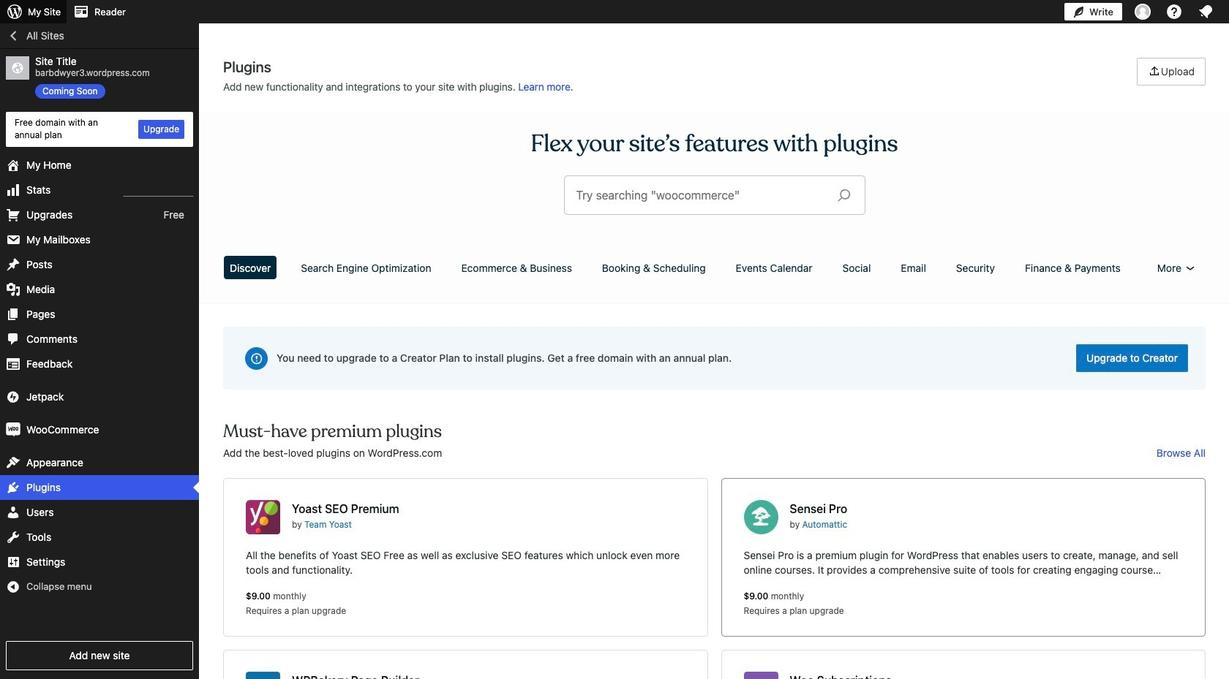 Task type: vqa. For each thing, say whether or not it's contained in the screenshot.
Search search field
yes



Task type: describe. For each thing, give the bounding box(es) containing it.
open search image
[[826, 185, 863, 206]]

Search search field
[[576, 176, 826, 214]]

highest hourly views 0 image
[[124, 187, 193, 197]]

2 img image from the top
[[6, 423, 20, 437]]



Task type: locate. For each thing, give the bounding box(es) containing it.
None search field
[[565, 176, 865, 214]]

1 img image from the top
[[6, 390, 20, 404]]

main content
[[218, 58, 1211, 680]]

0 vertical spatial img image
[[6, 390, 20, 404]]

my profile image
[[1135, 4, 1151, 20]]

1 vertical spatial img image
[[6, 423, 20, 437]]

img image
[[6, 390, 20, 404], [6, 423, 20, 437]]

plugin icon image
[[246, 501, 280, 535], [744, 501, 778, 535], [744, 673, 778, 680]]

manage your notifications image
[[1197, 3, 1215, 20]]

help image
[[1166, 3, 1184, 20]]



